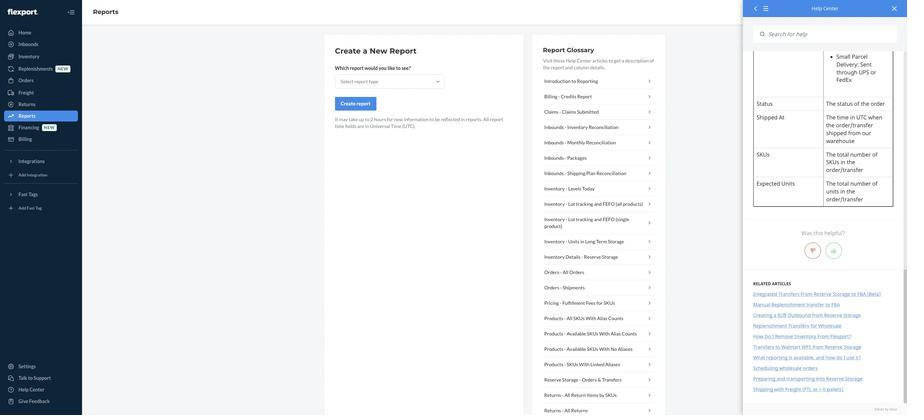 Task type: vqa. For each thing, say whether or not it's contained in the screenshot.
"fields"
yes



Task type: describe. For each thing, give the bounding box(es) containing it.
report inside it may take up to 2 hours for new information to be reflected in reports. all report time fields are in universal time (utc).
[[490, 117, 504, 122]]

submitted
[[577, 109, 599, 115]]

integrations
[[18, 159, 45, 165]]

1 horizontal spatial in
[[461, 117, 465, 122]]

would
[[365, 65, 378, 71]]

1 vertical spatial fast
[[27, 206, 35, 211]]

type
[[369, 79, 378, 84]]

billing for billing
[[18, 136, 32, 142]]

levels
[[569, 186, 582, 192]]

products - skus with linked aliases
[[545, 362, 620, 368]]

skus inside "button"
[[574, 316, 585, 322]]

inventory for inventory - units in long term storage
[[545, 239, 565, 245]]

get
[[614, 58, 621, 64]]

manual
[[754, 302, 770, 308]]

what
[[754, 355, 765, 362]]

- right details
[[582, 255, 583, 260]]

settings
[[18, 364, 36, 370]]

and inside visit these help center articles to get a description of the report and column details.
[[565, 65, 573, 70]]

inbounds - packages button
[[543, 151, 655, 166]]

billing - credits report button
[[543, 89, 655, 105]]

to left (beta) at bottom
[[852, 291, 857, 298]]

transfers up manual replenishment transfer to fba
[[779, 291, 800, 298]]

fulfillment
[[563, 301, 585, 307]]

orders - shipments
[[545, 285, 585, 291]]

(utc).
[[402, 123, 416, 129]]

storage inside button
[[608, 239, 624, 245]]

how
[[826, 355, 836, 362]]

glossary
[[567, 47, 594, 54]]

0 vertical spatial help center
[[812, 5, 839, 12]]

storage down use
[[846, 376, 863, 383]]

inbounds for inbounds - inventory reconciliation
[[545, 125, 564, 130]]

products - all skus with alias counts button
[[543, 312, 655, 327]]

for inside it may take up to 2 hours for new information to be reflected in reports. all report time fields are in universal time (utc).
[[387, 117, 393, 122]]

and for inventory - lot tracking and fefo (all products)
[[594, 201, 602, 207]]

create a new report
[[335, 47, 417, 56]]

skus up products - available skus with no aliases
[[587, 331, 599, 337]]

inbounds - monthly reconciliation button
[[543, 135, 655, 151]]

introduction to reporting
[[545, 78, 598, 84]]

may
[[339, 117, 348, 122]]

billing for billing - credits report
[[545, 94, 558, 100]]

inventory - lot tracking and fefo (all products) button
[[543, 197, 655, 212]]

0 vertical spatial fba
[[858, 291, 866, 298]]

report for billing - credits report
[[578, 94, 592, 100]]

orders
[[803, 366, 818, 372]]

reports.
[[466, 117, 483, 122]]

was
[[802, 230, 813, 237]]

1 horizontal spatial shipping
[[754, 387, 773, 393]]

create report
[[341, 101, 371, 107]]

alias for products - all skus with alias counts
[[597, 316, 608, 322]]

pallets)
[[827, 387, 844, 393]]

0 horizontal spatial help center
[[18, 388, 44, 393]]

and for inventory - lot tracking and fefo (single product)
[[594, 217, 602, 223]]

inventory inside inbounds - inventory reconciliation "button"
[[568, 125, 588, 130]]

products - available skus with no aliases button
[[543, 342, 655, 358]]

skus down the products - available skus with alias counts
[[587, 347, 599, 353]]

and up the with
[[777, 376, 786, 383]]

it may take up to 2 hours for new information to be reflected in reports. all report time fields are in universal time (utc).
[[335, 117, 504, 129]]

inbounds for inbounds - shipping plan reconciliation
[[545, 171, 564, 177]]

inventory link
[[4, 51, 78, 62]]

inbounds - shipping plan reconciliation
[[545, 171, 627, 177]]

with left linked
[[579, 362, 590, 368]]

lot for inventory - lot tracking and fefo (all products)
[[569, 201, 575, 207]]

2 horizontal spatial help
[[812, 5, 822, 12]]

storage down 'term'
[[602, 255, 618, 260]]

for inside button
[[597, 301, 603, 307]]

all for orders - all orders
[[563, 270, 569, 276]]

inventory - lot tracking and fefo (single product) button
[[543, 212, 655, 235]]

1 horizontal spatial by
[[885, 408, 889, 412]]

transfers down do
[[754, 344, 775, 351]]

pricing - fulfillment fees for skus
[[545, 301, 615, 307]]

products for products - available skus with alias counts
[[545, 331, 564, 337]]

inventory - levels today button
[[543, 182, 655, 197]]

how
[[754, 334, 764, 340]]

you
[[379, 65, 387, 71]]

products - all skus with alias counts
[[545, 316, 624, 322]]

to right like
[[396, 65, 401, 71]]

details
[[566, 255, 581, 260]]

linked
[[591, 362, 605, 368]]

description
[[625, 58, 649, 64]]

storage up flexport?
[[844, 313, 861, 319]]

- for inventory - lot tracking and fefo (single product)
[[566, 217, 568, 223]]

up
[[359, 117, 364, 122]]

long
[[585, 239, 596, 245]]

inbounds - inventory reconciliation button
[[543, 120, 655, 135]]

to up reporting
[[776, 344, 781, 351]]

into
[[817, 376, 825, 383]]

shipping inside button
[[568, 171, 586, 177]]

close navigation image
[[67, 8, 75, 16]]

- for orders - shipments
[[560, 285, 562, 291]]

today
[[582, 186, 595, 192]]

- for orders - all orders
[[560, 270, 562, 276]]

create for create a new report
[[335, 47, 361, 56]]

inventory up wfs
[[795, 334, 817, 340]]

- for products - available skus with alias counts
[[564, 331, 566, 337]]

inventory - units in long term storage
[[545, 239, 624, 245]]

- for products - all skus with alias counts
[[564, 316, 566, 322]]

fields
[[345, 123, 357, 129]]

or
[[813, 387, 818, 393]]

visit
[[543, 58, 553, 64]]

returns - all returns
[[545, 408, 588, 414]]

- for returns - all return items by skus
[[562, 393, 564, 399]]

0 vertical spatial freight
[[18, 90, 34, 96]]

to left be
[[430, 117, 434, 122]]

reflected
[[441, 117, 460, 122]]

storage up return at bottom
[[562, 378, 579, 383]]

reporting
[[577, 78, 598, 84]]

0 horizontal spatial i
[[773, 334, 774, 340]]

introduction to reporting button
[[543, 74, 655, 89]]

skus down orders - shipments button
[[604, 301, 615, 307]]

new inside it may take up to 2 hours for new information to be reflected in reports. all report time fields are in universal time (utc).
[[394, 117, 403, 122]]

create report button
[[335, 97, 376, 111]]

skus up reserve storage - orders & transfers
[[567, 362, 578, 368]]

shipping with freight (ftl or > 6  pallets)
[[754, 387, 844, 393]]

integration
[[27, 173, 48, 178]]

remove
[[776, 334, 794, 340]]

2 vertical spatial center
[[30, 388, 44, 393]]

- for inventory - lot tracking and fefo (all products)
[[566, 201, 568, 207]]

add for add integration
[[18, 173, 26, 178]]

report for create report
[[357, 101, 371, 107]]

do
[[837, 355, 843, 362]]

inventory - levels today
[[545, 186, 595, 192]]

visit these help center articles to get a description of the report and column details.
[[543, 58, 654, 70]]

new for financing
[[44, 125, 55, 130]]

transfer
[[807, 302, 825, 308]]

support
[[34, 376, 51, 382]]

to left 2
[[365, 117, 370, 122]]

orders left &
[[582, 378, 597, 383]]

to right transfer
[[826, 302, 831, 308]]

wfs
[[802, 344, 812, 351]]

is
[[789, 355, 793, 362]]

pricing
[[545, 301, 559, 307]]

report for which report would you like to see?
[[350, 65, 364, 71]]

pricing - fulfillment fees for skus button
[[543, 296, 655, 312]]

elevio
[[875, 408, 885, 412]]

shipments
[[563, 285, 585, 291]]

orders for orders - all orders
[[545, 270, 560, 276]]

products - available skus with alias counts
[[545, 331, 637, 337]]

1 horizontal spatial i
[[844, 355, 846, 362]]

all for returns - all return items by skus
[[565, 393, 570, 399]]

to inside visit these help center articles to get a description of the report and column details.
[[609, 58, 613, 64]]

integrated
[[754, 291, 778, 298]]

- for inbounds - shipping plan reconciliation
[[565, 171, 567, 177]]

0 horizontal spatial reports
[[18, 113, 36, 119]]

home link
[[4, 27, 78, 38]]

(beta)
[[868, 291, 881, 298]]

transfers down outbound
[[789, 323, 810, 330]]

related
[[754, 281, 771, 287]]

b2b
[[778, 313, 787, 319]]

transfers inside button
[[602, 378, 622, 383]]

orders for orders
[[18, 78, 34, 83]]

- for products - skus with linked aliases
[[564, 362, 566, 368]]

plan
[[587, 171, 596, 177]]

give feedback
[[18, 399, 50, 405]]

add for add fast tag
[[18, 206, 26, 211]]

by inside button
[[600, 393, 605, 399]]

these
[[554, 58, 565, 64]]

2
[[371, 117, 373, 122]]

add integration link
[[4, 170, 78, 181]]

alias for products - available skus with alias counts
[[611, 331, 621, 337]]



Task type: locate. For each thing, give the bounding box(es) containing it.
reserve up pallets)
[[827, 376, 844, 383]]

available inside button
[[567, 347, 586, 353]]

- inside button
[[562, 408, 564, 414]]

report inside button
[[578, 94, 592, 100]]

2 vertical spatial a
[[774, 313, 777, 319]]

from down transfer
[[812, 313, 823, 319]]

tracking down today
[[576, 201, 593, 207]]

1 vertical spatial add
[[18, 206, 26, 211]]

2 horizontal spatial in
[[581, 239, 585, 245]]

0 horizontal spatial articles
[[593, 58, 608, 64]]

reconciliation inside inbounds - inventory reconciliation "button"
[[589, 125, 619, 130]]

articles up the integrated
[[772, 281, 791, 287]]

- for products - available skus with no aliases
[[564, 347, 566, 353]]

transfers right &
[[602, 378, 622, 383]]

1 vertical spatial center
[[577, 58, 592, 64]]

inbounds down the inbounds - packages
[[545, 171, 564, 177]]

1 vertical spatial available
[[567, 347, 586, 353]]

credits
[[561, 94, 577, 100]]

inbounds inside button
[[545, 155, 564, 161]]

add integration
[[18, 173, 48, 178]]

reserve storage - orders & transfers button
[[543, 373, 655, 389]]

- for claims - claims submitted
[[560, 109, 561, 115]]

1 horizontal spatial report
[[543, 47, 565, 54]]

2 horizontal spatial report
[[578, 94, 592, 100]]

center down talk to support
[[30, 388, 44, 393]]

talk to support button
[[4, 374, 78, 384]]

a left b2b
[[774, 313, 777, 319]]

0 horizontal spatial new
[[44, 125, 55, 130]]

- for inventory - units in long term storage
[[566, 239, 568, 245]]

product)
[[545, 224, 563, 230]]

2 horizontal spatial new
[[394, 117, 403, 122]]

return
[[571, 393, 586, 399]]

1 horizontal spatial reports link
[[93, 8, 118, 16]]

2 claims from the left
[[562, 109, 576, 115]]

skus right items
[[606, 393, 617, 399]]

1 horizontal spatial center
[[577, 58, 592, 64]]

inbounds - monthly reconciliation
[[545, 140, 616, 146]]

column
[[574, 65, 590, 70]]

inventory for inventory - levels today
[[545, 186, 565, 192]]

billing inside button
[[545, 94, 558, 100]]

fast tags button
[[4, 190, 78, 200]]

1 vertical spatial reconciliation
[[586, 140, 616, 146]]

it
[[335, 117, 338, 122]]

available for products - available skus with alias counts
[[567, 331, 586, 337]]

returns - all return items by skus
[[545, 393, 617, 399]]

help up search search box
[[812, 5, 822, 12]]

4 products from the top
[[545, 362, 564, 368]]

products - available skus with no aliases
[[545, 347, 633, 353]]

1 vertical spatial aliases
[[606, 362, 620, 368]]

- for inventory - levels today
[[566, 186, 568, 192]]

from for outbound
[[812, 313, 823, 319]]

- down fulfillment
[[564, 316, 566, 322]]

1 vertical spatial a
[[622, 58, 625, 64]]

products for products - skus with linked aliases
[[545, 362, 564, 368]]

1 available from the top
[[567, 331, 586, 337]]

with for products - available skus with alias counts
[[599, 331, 610, 337]]

preparing and transporting into reserve storage
[[754, 376, 863, 383]]

0 vertical spatial replenishment
[[772, 302, 806, 308]]

i
[[773, 334, 774, 340], [844, 355, 846, 362]]

2 fefo from the top
[[603, 217, 615, 223]]

inventory inside inventory details - reserve storage button
[[545, 255, 565, 260]]

center up search search box
[[824, 5, 839, 12]]

1 vertical spatial from
[[818, 334, 830, 340]]

new up time
[[394, 117, 403, 122]]

inbounds link
[[4, 39, 78, 50]]

0 vertical spatial from
[[801, 291, 813, 298]]

create up 'which' at the left top of page
[[335, 47, 361, 56]]

report
[[390, 47, 417, 56], [543, 47, 565, 54], [578, 94, 592, 100]]

2 vertical spatial new
[[44, 125, 55, 130]]

articles
[[593, 58, 608, 64], [772, 281, 791, 287]]

- for inbounds - monthly reconciliation
[[565, 140, 567, 146]]

in right are on the left top of the page
[[365, 123, 369, 129]]

- left the monthly
[[565, 140, 567, 146]]

inbounds
[[18, 41, 38, 47], [545, 125, 564, 130], [545, 140, 564, 146], [545, 155, 564, 161], [545, 171, 564, 177]]

- down 'products - all skus with alias counts'
[[564, 331, 566, 337]]

storage left (beta) at bottom
[[833, 291, 851, 298]]

0 horizontal spatial by
[[600, 393, 605, 399]]

1 add from the top
[[18, 173, 26, 178]]

scheduling  wholesale orders
[[754, 366, 818, 372]]

available down 'products - all skus with alias counts'
[[567, 331, 586, 337]]

integrated transfers from reserve storage to fba (beta)
[[754, 291, 881, 298]]

0 vertical spatial help
[[812, 5, 822, 12]]

shipping left plan
[[568, 171, 586, 177]]

home
[[18, 30, 31, 36]]

flexport logo image
[[8, 9, 38, 16]]

1 horizontal spatial from
[[818, 334, 830, 340]]

fefo for (all
[[603, 201, 615, 207]]

all down returns - all return items by skus
[[565, 408, 570, 414]]

skus
[[604, 301, 615, 307], [574, 316, 585, 322], [587, 331, 599, 337], [587, 347, 599, 353], [567, 362, 578, 368], [606, 393, 617, 399]]

1 vertical spatial new
[[394, 117, 403, 122]]

help down report glossary
[[566, 58, 576, 64]]

and for what reporting is available, and how do i use it?
[[816, 355, 825, 362]]

- for billing - credits report
[[559, 94, 560, 100]]

in left long
[[581, 239, 585, 245]]

0 vertical spatial add
[[18, 173, 26, 178]]

products inside button
[[545, 331, 564, 337]]

time
[[391, 123, 402, 129]]

1 horizontal spatial billing
[[545, 94, 558, 100]]

all up orders - shipments
[[563, 270, 569, 276]]

settings link
[[4, 362, 78, 373]]

inventory inside inventory - levels today button
[[545, 186, 565, 192]]

reserve up transfer
[[814, 291, 832, 298]]

2 vertical spatial for
[[811, 323, 818, 330]]

of
[[650, 58, 654, 64]]

tracking inside inventory - lot tracking and fefo (all products) button
[[576, 201, 593, 207]]

with inside "button"
[[586, 316, 597, 322]]

1 fefo from the top
[[603, 201, 615, 207]]

tracking for (single
[[576, 217, 593, 223]]

give feedback button
[[4, 397, 78, 408]]

orders
[[18, 78, 34, 83], [545, 270, 560, 276], [570, 270, 585, 276], [545, 285, 560, 291], [582, 378, 597, 383]]

inventory for inventory - lot tracking and fefo (all products)
[[545, 201, 565, 207]]

fefo left (single
[[603, 217, 615, 223]]

with down fees
[[586, 316, 597, 322]]

report inside button
[[357, 101, 371, 107]]

inbounds for inbounds - packages
[[545, 155, 564, 161]]

- left the levels
[[566, 186, 568, 192]]

0 vertical spatial lot
[[569, 201, 575, 207]]

a left 'new'
[[363, 47, 368, 56]]

for right fees
[[597, 301, 603, 307]]

1 horizontal spatial freight
[[786, 387, 802, 393]]

0 vertical spatial center
[[824, 5, 839, 12]]

- down the claims - claims submitted
[[565, 125, 567, 130]]

fast tags
[[18, 192, 38, 198]]

help inside visit these help center articles to get a description of the report and column details.
[[566, 58, 576, 64]]

products for products - all skus with alias counts
[[545, 316, 564, 322]]

orders - shipments button
[[543, 281, 655, 296]]

>
[[820, 387, 822, 393]]

scheduling
[[754, 366, 778, 372]]

1 vertical spatial counts
[[622, 331, 637, 337]]

and left column
[[565, 65, 573, 70]]

orders down replenishments
[[18, 78, 34, 83]]

it?
[[856, 355, 862, 362]]

help inside help center link
[[18, 388, 29, 393]]

lot inside inventory - lot tracking and fefo (single product)
[[569, 217, 575, 223]]

available up the products - skus with linked aliases
[[567, 347, 586, 353]]

fefo left (all
[[603, 201, 615, 207]]

all inside it may take up to 2 hours for new information to be reflected in reports. all report time fields are in universal time (utc).
[[483, 117, 489, 122]]

- down inventory - levels today
[[566, 201, 568, 207]]

0 horizontal spatial center
[[30, 388, 44, 393]]

lot for inventory - lot tracking and fefo (single product)
[[569, 217, 575, 223]]

alias inside button
[[611, 331, 621, 337]]

2 products from the top
[[545, 331, 564, 337]]

with down products - all skus with alias counts "button"
[[599, 331, 610, 337]]

counts for products - available skus with alias counts
[[622, 331, 637, 337]]

1 horizontal spatial for
[[597, 301, 603, 307]]

1 vertical spatial from
[[813, 344, 824, 351]]

reconciliation down inbounds - inventory reconciliation "button"
[[586, 140, 616, 146]]

articles inside visit these help center articles to get a description of the report and column details.
[[593, 58, 608, 64]]

in
[[461, 117, 465, 122], [365, 123, 369, 129], [581, 239, 585, 245]]

0 horizontal spatial freight
[[18, 90, 34, 96]]

1 lot from the top
[[569, 201, 575, 207]]

report for create a new report
[[390, 47, 417, 56]]

financing
[[18, 125, 39, 131]]

report left the type
[[355, 79, 368, 84]]

2 vertical spatial help
[[18, 388, 29, 393]]

- for pricing - fulfillment fees for skus
[[560, 301, 562, 307]]

fefo inside inventory - lot tracking and fefo (all products) button
[[603, 201, 615, 207]]

1 horizontal spatial claims
[[562, 109, 576, 115]]

in inside button
[[581, 239, 585, 245]]

a for create
[[363, 47, 368, 56]]

(single
[[616, 217, 630, 223]]

products inside "button"
[[545, 316, 564, 322]]

0 horizontal spatial billing
[[18, 136, 32, 142]]

creating
[[754, 313, 773, 319]]

counts inside products - all skus with alias counts "button"
[[609, 316, 624, 322]]

inbounds for inbounds - monthly reconciliation
[[545, 140, 564, 146]]

orders up shipments
[[570, 270, 585, 276]]

reconciliation down claims - claims submitted button
[[589, 125, 619, 130]]

0 vertical spatial shipping
[[568, 171, 586, 177]]

replenishments
[[18, 66, 53, 72]]

0 horizontal spatial fba
[[832, 302, 841, 308]]

aliases inside products - available skus with no aliases button
[[618, 347, 633, 353]]

time
[[335, 123, 345, 129]]

- up returns - all return items by skus
[[580, 378, 581, 383]]

inbounds for inbounds
[[18, 41, 38, 47]]

2 horizontal spatial center
[[824, 5, 839, 12]]

inbounds inside "button"
[[545, 125, 564, 130]]

from down wholesale at the bottom right of the page
[[818, 334, 830, 340]]

0 vertical spatial from
[[812, 313, 823, 319]]

take
[[349, 117, 358, 122]]

manual replenishment transfer to fba
[[754, 302, 841, 308]]

1 vertical spatial billing
[[18, 136, 32, 142]]

0 vertical spatial available
[[567, 331, 586, 337]]

0 vertical spatial fefo
[[603, 201, 615, 207]]

products for products - available skus with no aliases
[[545, 347, 564, 353]]

report right reports.
[[490, 117, 504, 122]]

0 vertical spatial tracking
[[576, 201, 593, 207]]

reconciliation down inbounds - packages button
[[597, 171, 627, 177]]

reconciliation inside inbounds - shipping plan reconciliation button
[[597, 171, 627, 177]]

reserve up wholesale at the bottom right of the page
[[825, 313, 842, 319]]

0 vertical spatial alias
[[597, 316, 608, 322]]

- for inbounds - inventory reconciliation
[[565, 125, 567, 130]]

- for returns - all returns
[[562, 408, 564, 414]]

reserve up how
[[825, 344, 843, 351]]

- left return at bottom
[[562, 393, 564, 399]]

introduction
[[545, 78, 571, 84]]

help up "give"
[[18, 388, 29, 393]]

how do i remove inventory from flexport?
[[754, 334, 852, 340]]

Search search field
[[765, 26, 897, 43]]

1 vertical spatial tracking
[[576, 217, 593, 223]]

2 horizontal spatial for
[[811, 323, 818, 330]]

claims - claims submitted button
[[543, 105, 655, 120]]

- up reserve storage - orders & transfers
[[564, 362, 566, 368]]

new for replenishments
[[58, 67, 68, 72]]

reports
[[93, 8, 118, 16], [18, 113, 36, 119]]

1 horizontal spatial fba
[[858, 291, 866, 298]]

1 vertical spatial create
[[341, 101, 356, 107]]

report up these
[[543, 47, 565, 54]]

available inside button
[[567, 331, 586, 337]]

report up see?
[[390, 47, 417, 56]]

inventory inside inventory - units in long term storage button
[[545, 239, 565, 245]]

reserve down long
[[584, 255, 601, 260]]

term
[[597, 239, 607, 245]]

all inside "button"
[[567, 316, 573, 322]]

see?
[[402, 65, 411, 71]]

0 vertical spatial aliases
[[618, 347, 633, 353]]

0 vertical spatial new
[[58, 67, 68, 72]]

0 horizontal spatial shipping
[[568, 171, 586, 177]]

this
[[814, 230, 823, 237]]

shipping down preparing
[[754, 387, 773, 393]]

inventory - lot tracking and fefo (single product)
[[545, 217, 630, 230]]

2 available from the top
[[567, 347, 586, 353]]

from right wfs
[[813, 344, 824, 351]]

from for wfs
[[813, 344, 824, 351]]

1 vertical spatial alias
[[611, 331, 621, 337]]

with inside button
[[599, 331, 610, 337]]

- left shipments
[[560, 285, 562, 291]]

a
[[363, 47, 368, 56], [622, 58, 625, 64], [774, 313, 777, 319]]

6
[[823, 387, 826, 393]]

0 vertical spatial reports
[[93, 8, 118, 16]]

lot up units
[[569, 217, 575, 223]]

1 vertical spatial articles
[[772, 281, 791, 287]]

inventory inside inventory - lot tracking and fefo (all products) button
[[545, 201, 565, 207]]

returns for returns
[[18, 102, 36, 107]]

- left units
[[566, 239, 568, 245]]

1 vertical spatial freight
[[786, 387, 802, 393]]

center inside visit these help center articles to get a description of the report and column details.
[[577, 58, 592, 64]]

0 vertical spatial a
[[363, 47, 368, 56]]

claims down billing - credits report
[[545, 109, 559, 115]]

are
[[358, 123, 364, 129]]

to left reporting
[[572, 78, 576, 84]]

inbounds up the inbounds - packages
[[545, 140, 564, 146]]

0 vertical spatial counts
[[609, 316, 624, 322]]

0 vertical spatial for
[[387, 117, 393, 122]]

0 vertical spatial billing
[[545, 94, 558, 100]]

report inside visit these help center articles to get a description of the report and column details.
[[551, 65, 565, 70]]

0 horizontal spatial in
[[365, 123, 369, 129]]

2 vertical spatial in
[[581, 239, 585, 245]]

0 vertical spatial reconciliation
[[589, 125, 619, 130]]

1 horizontal spatial a
[[622, 58, 625, 64]]

by left dixa
[[885, 408, 889, 412]]

and down inventory - lot tracking and fefo (all products) button
[[594, 217, 602, 223]]

tracking inside inventory - lot tracking and fefo (single product)
[[576, 217, 593, 223]]

counts inside "products - available skus with alias counts" button
[[622, 331, 637, 337]]

2 tracking from the top
[[576, 217, 593, 223]]

report down reporting
[[578, 94, 592, 100]]

aliases right no
[[618, 347, 633, 353]]

reconciliation
[[589, 125, 619, 130], [586, 140, 616, 146], [597, 171, 627, 177]]

which
[[335, 65, 349, 71]]

aliases inside products - skus with linked aliases button
[[606, 362, 620, 368]]

orders - all orders button
[[543, 265, 655, 281]]

fefo for (single
[[603, 217, 615, 223]]

from up transfer
[[801, 291, 813, 298]]

- inside inventory - lot tracking and fefo (single product)
[[566, 217, 568, 223]]

help center
[[812, 5, 839, 12], [18, 388, 44, 393]]

1 vertical spatial i
[[844, 355, 846, 362]]

wholesale
[[819, 323, 842, 330]]

1 vertical spatial replenishment
[[754, 323, 787, 330]]

to inside button
[[28, 376, 33, 382]]

all for returns - all returns
[[565, 408, 570, 414]]

with for products - available skus with no aliases
[[599, 347, 610, 353]]

all for products - all skus with alias counts
[[567, 316, 573, 322]]

counts for products - all skus with alias counts
[[609, 316, 624, 322]]

a for creating
[[774, 313, 777, 319]]

inbounds down home
[[18, 41, 38, 47]]

with for products - all skus with alias counts
[[586, 316, 597, 322]]

reconciliation inside inbounds - monthly reconciliation button
[[586, 140, 616, 146]]

reports link
[[93, 8, 118, 16], [4, 111, 78, 122]]

billing down introduction
[[545, 94, 558, 100]]

transfers
[[779, 291, 800, 298], [789, 323, 810, 330], [754, 344, 775, 351], [602, 378, 622, 383]]

(ftl
[[803, 387, 812, 393]]

the
[[543, 65, 550, 70]]

0 horizontal spatial report
[[390, 47, 417, 56]]

- down billing - credits report
[[560, 109, 561, 115]]

returns inside button
[[545, 393, 561, 399]]

and inside inventory - lot tracking and fefo (single product)
[[594, 217, 602, 223]]

inventory for inventory details - reserve storage
[[545, 255, 565, 260]]

report down these
[[551, 65, 565, 70]]

inventory for inventory
[[18, 54, 39, 60]]

0 vertical spatial by
[[600, 393, 605, 399]]

returns for returns - all returns
[[545, 408, 561, 414]]

a inside visit these help center articles to get a description of the report and column details.
[[622, 58, 625, 64]]

1 tracking from the top
[[576, 201, 593, 207]]

articles up 'details.'
[[593, 58, 608, 64]]

storage up use
[[844, 344, 862, 351]]

fefo inside inventory - lot tracking and fefo (single product)
[[603, 217, 615, 223]]

&
[[598, 378, 601, 383]]

1 vertical spatial reports
[[18, 113, 36, 119]]

to inside button
[[572, 78, 576, 84]]

reconciliation for inbounds - monthly reconciliation
[[586, 140, 616, 146]]

available for products - available skus with no aliases
[[567, 347, 586, 353]]

and down inventory - levels today button
[[594, 201, 602, 207]]

with
[[775, 387, 784, 393]]

inventory left the levels
[[545, 186, 565, 192]]

do
[[765, 334, 771, 340]]

inventory inside inventory - lot tracking and fefo (single product)
[[545, 217, 565, 223]]

orders - all orders
[[545, 270, 585, 276]]

talk to support
[[18, 376, 51, 382]]

freight up 'returns' link
[[18, 90, 34, 96]]

2 lot from the top
[[569, 217, 575, 223]]

1 vertical spatial in
[[365, 123, 369, 129]]

0 horizontal spatial a
[[363, 47, 368, 56]]

report
[[551, 65, 565, 70], [350, 65, 364, 71], [355, 79, 368, 84], [357, 101, 371, 107], [490, 117, 504, 122]]

1 vertical spatial fefo
[[603, 217, 615, 223]]

report for select report type
[[355, 79, 368, 84]]

create for create report
[[341, 101, 356, 107]]

inbounds down the claims - claims submitted
[[545, 125, 564, 130]]

create inside button
[[341, 101, 356, 107]]

claims - claims submitted
[[545, 109, 599, 115]]

0 vertical spatial create
[[335, 47, 361, 56]]

reserve up returns - all return items by skus
[[545, 378, 562, 383]]

alias inside "button"
[[597, 316, 608, 322]]

1 vertical spatial help center
[[18, 388, 44, 393]]

transporting
[[787, 376, 815, 383]]

2 add from the top
[[18, 206, 26, 211]]

1 vertical spatial reports link
[[4, 111, 78, 122]]

fast inside dropdown button
[[18, 192, 28, 198]]

1 vertical spatial fba
[[832, 302, 841, 308]]

0 horizontal spatial reports link
[[4, 111, 78, 122]]

replenishment
[[772, 302, 806, 308], [754, 323, 787, 330]]

0 horizontal spatial from
[[801, 291, 813, 298]]

orders for orders - shipments
[[545, 285, 560, 291]]

1 products from the top
[[545, 316, 564, 322]]

report up select report type in the left of the page
[[350, 65, 364, 71]]

to right talk
[[28, 376, 33, 382]]

fba right transfer
[[832, 302, 841, 308]]

inventory for inventory - lot tracking and fefo (single product)
[[545, 217, 565, 223]]

1 vertical spatial by
[[885, 408, 889, 412]]

tracking for (all
[[576, 201, 593, 207]]

inventory down inventory - levels today
[[545, 201, 565, 207]]

2 horizontal spatial a
[[774, 313, 777, 319]]

- for inbounds - packages
[[565, 155, 567, 161]]

3 products from the top
[[545, 347, 564, 353]]

help center up search search box
[[812, 5, 839, 12]]

tracking down inventory - lot tracking and fefo (all products)
[[576, 217, 593, 223]]

0 vertical spatial reports link
[[93, 8, 118, 16]]

inventory inside 'inventory' link
[[18, 54, 39, 60]]

packages
[[568, 155, 587, 161]]

1 horizontal spatial alias
[[611, 331, 621, 337]]

inventory
[[18, 54, 39, 60], [568, 125, 588, 130], [545, 186, 565, 192], [545, 201, 565, 207], [545, 217, 565, 223], [545, 239, 565, 245], [545, 255, 565, 260], [795, 334, 817, 340]]

helpful?
[[825, 230, 846, 237]]

all inside button
[[565, 408, 570, 414]]

- up inventory - units in long term storage
[[566, 217, 568, 223]]

create up may
[[341, 101, 356, 107]]

aliases right linked
[[606, 362, 620, 368]]

lot down inventory - levels today
[[569, 201, 575, 207]]

replenishment transfers for wholesale
[[754, 323, 842, 330]]

returns for returns - all return items by skus
[[545, 393, 561, 399]]

elevio by dixa
[[875, 408, 897, 412]]

hours
[[374, 117, 386, 122]]

billing down the financing
[[18, 136, 32, 142]]

with
[[586, 316, 597, 322], [599, 331, 610, 337], [599, 347, 610, 353], [579, 362, 590, 368]]

1 horizontal spatial new
[[58, 67, 68, 72]]

2 vertical spatial reconciliation
[[597, 171, 627, 177]]

transfers to walmart wfs from reserve storage
[[754, 344, 862, 351]]

0 vertical spatial i
[[773, 334, 774, 340]]

1 claims from the left
[[545, 109, 559, 115]]

1 horizontal spatial help
[[566, 58, 576, 64]]

help center up give feedback
[[18, 388, 44, 393]]

reconciliation for inbounds - inventory reconciliation
[[589, 125, 619, 130]]

by right items
[[600, 393, 605, 399]]

0 vertical spatial fast
[[18, 192, 28, 198]]



